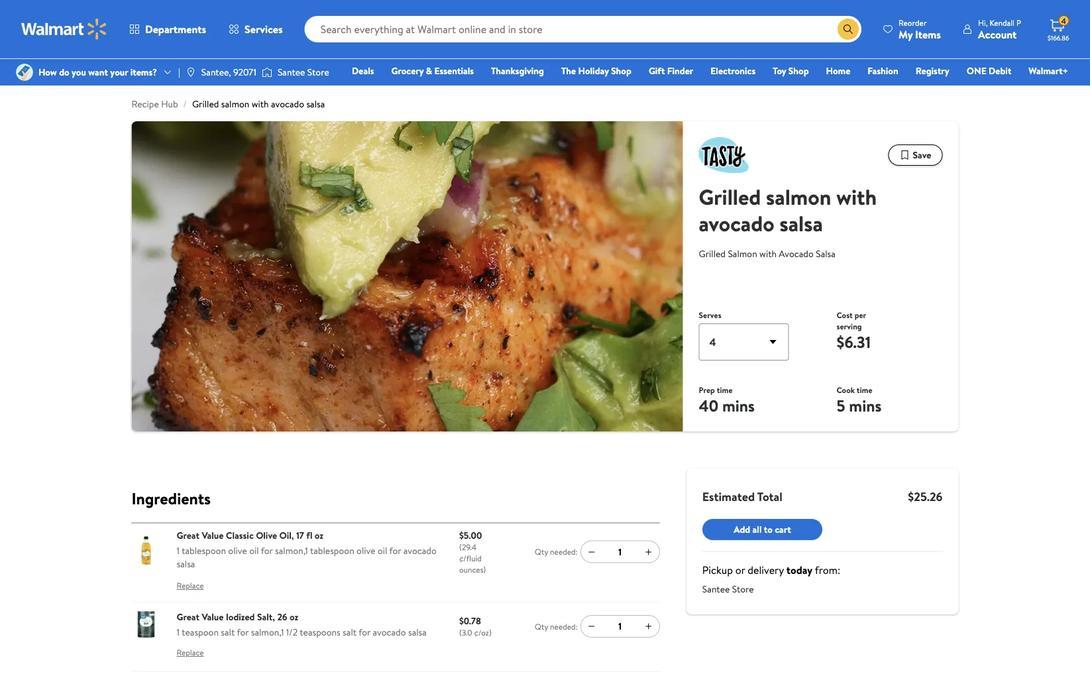 Task type: vqa. For each thing, say whether or not it's contained in the screenshot.
the ONE Debit
yes



Task type: describe. For each thing, give the bounding box(es) containing it.
hub
[[161, 97, 178, 110]]

thanksgiving
[[491, 64, 544, 77]]

santee store
[[278, 66, 329, 79]]

92071
[[233, 66, 257, 79]]

1 shop from the left
[[611, 64, 632, 77]]

1 salt from the left
[[221, 626, 235, 639]]

1 right decrease quantity great value classic olive oil, 17 fl oz-count, current quantity 1 "icon"
[[619, 546, 622, 558]]

needed: for $0.78
[[550, 621, 578, 632]]

add all to cart button
[[703, 519, 823, 540]]

value for iodized
[[202, 610, 224, 623]]

services
[[245, 22, 283, 36]]

estimated total
[[703, 488, 783, 505]]

home
[[826, 64, 851, 77]]

iodized
[[226, 610, 255, 623]]

santee, 92071
[[201, 66, 257, 79]]

2 oil from the left
[[378, 544, 387, 557]]

one
[[967, 64, 987, 77]]

p
[[1017, 17, 1022, 28]]

from:
[[815, 563, 841, 577]]

debit
[[989, 64, 1012, 77]]

santee,
[[201, 66, 231, 79]]

you
[[72, 66, 86, 79]]

finder
[[667, 64, 694, 77]]

logo image
[[699, 137, 749, 173]]

electronics link
[[705, 64, 762, 78]]

mins for 5 mins
[[849, 394, 882, 417]]

0 vertical spatial santee
[[278, 66, 305, 79]]

registry link
[[910, 64, 956, 78]]

account
[[979, 27, 1017, 41]]

toy
[[773, 64, 787, 77]]

items
[[916, 27, 941, 41]]

fl
[[307, 529, 313, 542]]

save button
[[889, 144, 943, 166]]

grilled for grilled salmon with avocado salsa
[[699, 247, 726, 260]]

save
[[913, 148, 932, 161]]

salsa
[[816, 247, 836, 260]]

1 oil from the left
[[249, 544, 259, 557]]

essentials
[[435, 64, 474, 77]]

 image for how do you want your items?
[[16, 64, 33, 81]]

pickup or delivery today from: santee store
[[703, 563, 841, 596]]

1 inside great value iodized salt, 26 oz 1 teaspoon salt for salmon,1 1/2 teaspoons salt for avocado salsa
[[177, 626, 180, 639]]

replace button for 1 teaspoon salt for salmon,1 1/2 teaspoons salt for avocado salsa
[[177, 642, 204, 664]]

1 inside great value classic olive oil, 17 fl oz 1 tablespoon olive oil for salmon,1 tablespoon olive oil for avocado salsa
[[177, 544, 180, 557]]

salmon inside grilled salmon with avocado salsa
[[766, 182, 832, 211]]

reorder
[[899, 17, 927, 28]]

replace button for 1 tablespoon olive oil for salmon,1 tablespoon olive oil for avocado salsa
[[177, 575, 204, 597]]

departments
[[145, 22, 206, 36]]

cook time 5 mins
[[837, 385, 882, 417]]

grocery & essentials link
[[386, 64, 480, 78]]

reorder my items
[[899, 17, 941, 41]]

grocery
[[392, 64, 424, 77]]

$5.00 (29.4 ¢/fluid ounces) replace
[[177, 529, 486, 591]]

recipe
[[132, 97, 159, 110]]

qty needed: for $0.78
[[535, 621, 578, 632]]

today
[[787, 563, 813, 577]]

mins for 40 mins
[[723, 394, 755, 417]]

ingredients
[[132, 487, 211, 509]]

to
[[764, 523, 773, 536]]

2 tablespoon from the left
[[310, 544, 355, 557]]

qty for $0.78
[[535, 621, 548, 632]]

5
[[837, 394, 846, 417]]

replace inside the $5.00 (29.4 ¢/fluid ounces) replace
[[177, 580, 204, 591]]

0 horizontal spatial with
[[252, 97, 269, 110]]

cost
[[837, 310, 853, 321]]

kendall
[[990, 17, 1015, 28]]

time for 40
[[717, 385, 733, 396]]

my
[[899, 27, 913, 41]]

2 shop from the left
[[789, 64, 809, 77]]

|
[[178, 66, 180, 79]]

0 vertical spatial salmon
[[221, 97, 250, 110]]

qty needed: for $5.00
[[535, 546, 578, 558]]

1 right decrease quantity great value iodized salt, 26 oz-count, current quantity 1 image in the bottom of the page
[[619, 620, 622, 633]]

cook
[[837, 385, 855, 396]]

great for great value classic olive oil, 17 fl oz
[[177, 529, 200, 542]]

pickup
[[703, 563, 733, 577]]

4
[[1062, 15, 1067, 26]]

(3.0
[[459, 627, 472, 638]]

¢/oz)
[[474, 627, 492, 638]]

how
[[38, 66, 57, 79]]

great value classic olive oil, 17 fl oz link
[[177, 529, 324, 542]]

decrease quantity great value classic olive oil, 17 fl oz-count, current quantity 1 image
[[587, 547, 597, 557]]

1/2
[[286, 626, 298, 639]]

salt,
[[257, 610, 275, 623]]

fashion link
[[862, 64, 905, 78]]

 image for santee, 92071
[[186, 67, 196, 78]]

17
[[296, 529, 304, 542]]

¢/fluid
[[459, 553, 482, 564]]

$166.86
[[1048, 33, 1070, 42]]

fashion
[[868, 64, 899, 77]]

walmart+
[[1029, 64, 1069, 77]]

deals link
[[346, 64, 380, 78]]

home link
[[821, 64, 857, 78]]

one debit
[[967, 64, 1012, 77]]

estimated
[[703, 488, 755, 505]]

1 tablespoon from the left
[[182, 544, 226, 557]]

increase quantity great value iodized salt, 26 oz-count, current quantity 1 image
[[644, 621, 654, 632]]

increase quantity great value classic olive oil, 17 fl oz-count, current quantity 1 image
[[644, 547, 654, 557]]

salsa inside grilled salmon with avocado salsa
[[780, 208, 823, 238]]

teaspoons
[[300, 626, 341, 639]]

great value iodized salt, 26 oz image
[[132, 610, 161, 639]]

want
[[88, 66, 108, 79]]

cost per serving $6.31
[[837, 310, 871, 353]]

how do you want your items?
[[38, 66, 157, 79]]

great for great value iodized salt, 26 oz
[[177, 610, 200, 623]]

avocado inside great value classic olive oil, 17 fl oz 1 tablespoon olive oil for salmon,1 tablespoon olive oil for avocado salsa
[[404, 544, 437, 557]]

great value iodized salt, 26 oz 1 teaspoon salt for salmon,1 1/2 teaspoons salt for avocado salsa
[[177, 610, 427, 639]]

cart
[[775, 523, 791, 536]]

$5.00
[[459, 529, 482, 542]]

or
[[736, 563, 746, 577]]

Search search field
[[305, 16, 862, 42]]

$0.78
[[459, 614, 481, 627]]



Task type: locate. For each thing, give the bounding box(es) containing it.
1 vertical spatial qty
[[535, 621, 548, 632]]

0 horizontal spatial oz
[[290, 610, 298, 623]]

2 vertical spatial with
[[760, 247, 777, 260]]

needed: left decrease quantity great value classic olive oil, 17 fl oz-count, current quantity 1 "icon"
[[550, 546, 578, 558]]

santee right the 92071
[[278, 66, 305, 79]]

salt right teaspoons
[[343, 626, 357, 639]]

salmon up avocado
[[766, 182, 832, 211]]

1 vertical spatial needed:
[[550, 621, 578, 632]]

store
[[307, 66, 329, 79], [732, 583, 754, 596]]

1
[[177, 544, 180, 557], [619, 546, 622, 558], [619, 620, 622, 633], [177, 626, 180, 639]]

1 horizontal spatial time
[[857, 385, 873, 396]]

store left deals link
[[307, 66, 329, 79]]

classic
[[226, 529, 254, 542]]

recipe hub / grilled salmon with avocado salsa
[[132, 97, 325, 110]]

value inside great value classic olive oil, 17 fl oz 1 tablespoon olive oil for salmon,1 tablespoon olive oil for avocado salsa
[[202, 529, 224, 542]]

1 right great value classic olive oil, 17 fl oz icon
[[177, 544, 180, 557]]

decrease quantity great value iodized salt, 26 oz-count, current quantity 1 image
[[587, 621, 597, 632]]

avocado inside great value iodized salt, 26 oz 1 teaspoon salt for salmon,1 1/2 teaspoons salt for avocado salsa
[[373, 626, 406, 639]]

0 horizontal spatial oil
[[249, 544, 259, 557]]

hi, kendall p account
[[979, 17, 1022, 41]]

1 horizontal spatial oil
[[378, 544, 387, 557]]

great value iodized salt, 26 oz link
[[177, 610, 298, 623]]

replace
[[177, 580, 204, 591], [177, 647, 204, 658]]

walmart image
[[21, 19, 107, 40]]

1 needed: from the top
[[550, 546, 578, 558]]

shop
[[611, 64, 632, 77], [789, 64, 809, 77]]

great up teaspoon
[[177, 610, 200, 623]]

store down or
[[732, 583, 754, 596]]

26
[[277, 610, 287, 623]]

grilled for grilled salmon with avocado salsa
[[699, 182, 761, 211]]

 image
[[262, 66, 272, 79]]

1 replace button from the top
[[177, 575, 204, 597]]

2 vertical spatial grilled
[[699, 247, 726, 260]]

serving
[[837, 321, 862, 332]]

grilled inside grilled salmon with avocado salsa
[[699, 182, 761, 211]]

add all to cart
[[734, 523, 791, 536]]

grilled salmon with avocado salsa
[[699, 182, 877, 238]]

avocado inside grilled salmon with avocado salsa
[[699, 208, 775, 238]]

grilled salmon with avocado salsa image
[[132, 121, 683, 432]]

the holiday shop link
[[556, 64, 638, 78]]

walmart+ link
[[1023, 64, 1075, 78]]

2 replace button from the top
[[177, 642, 204, 664]]

1 horizontal spatial salt
[[343, 626, 357, 639]]

time inside "prep time 40 mins"
[[717, 385, 733, 396]]

(29.4
[[459, 542, 477, 553]]

salmon down 'santee, 92071'
[[221, 97, 250, 110]]

1 value from the top
[[202, 529, 224, 542]]

oz inside great value classic olive oil, 17 fl oz 1 tablespoon olive oil for salmon,1 tablespoon olive oil for avocado salsa
[[315, 529, 324, 542]]

0 horizontal spatial time
[[717, 385, 733, 396]]

grocery & essentials
[[392, 64, 474, 77]]

great value classic olive oil, 17 fl oz image
[[132, 536, 161, 565]]

0 vertical spatial needed:
[[550, 546, 578, 558]]

1 horizontal spatial shop
[[789, 64, 809, 77]]

oz inside great value iodized salt, 26 oz 1 teaspoon salt for salmon,1 1/2 teaspoons salt for avocado salsa
[[290, 610, 298, 623]]

salmon,1 down salt,
[[251, 626, 284, 639]]

great value classic olive oil, 17 fl oz 1 tablespoon olive oil for salmon,1 tablespoon olive oil for avocado salsa
[[177, 529, 437, 570]]

1 left teaspoon
[[177, 626, 180, 639]]

olive
[[228, 544, 247, 557], [357, 544, 376, 557]]

oil,
[[280, 529, 294, 542]]

2 qty needed: from the top
[[535, 621, 578, 632]]

prep time 40 mins
[[699, 385, 755, 417]]

with for grilled salmon with avocado salsa
[[837, 182, 877, 211]]

salt down the great value iodized salt, 26 oz link
[[221, 626, 235, 639]]

$25.26
[[909, 488, 943, 505]]

shop right holiday
[[611, 64, 632, 77]]

1 vertical spatial value
[[202, 610, 224, 623]]

0 vertical spatial replace button
[[177, 575, 204, 597]]

time
[[717, 385, 733, 396], [857, 385, 873, 396]]

saved image
[[900, 150, 911, 160]]

0 vertical spatial with
[[252, 97, 269, 110]]

1 vertical spatial replace
[[177, 647, 204, 658]]

tablespoon down fl
[[310, 544, 355, 557]]

0 vertical spatial value
[[202, 529, 224, 542]]

toy shop link
[[767, 64, 815, 78]]

needed: for $5.00
[[550, 546, 578, 558]]

1 qty needed: from the top
[[535, 546, 578, 558]]

1 vertical spatial with
[[837, 182, 877, 211]]

salsa inside great value iodized salt, 26 oz 1 teaspoon salt for salmon,1 1/2 teaspoons salt for avocado salsa
[[408, 626, 427, 639]]

toy shop
[[773, 64, 809, 77]]

1 mins from the left
[[723, 394, 755, 417]]

0 vertical spatial store
[[307, 66, 329, 79]]

replace button
[[177, 575, 204, 597], [177, 642, 204, 664]]

0 vertical spatial qty
[[535, 546, 548, 558]]

1 vertical spatial oz
[[290, 610, 298, 623]]

1 vertical spatial qty needed:
[[535, 621, 578, 632]]

qty needed: left decrease quantity great value classic olive oil, 17 fl oz-count, current quantity 1 "icon"
[[535, 546, 578, 558]]

replace button down teaspoon
[[177, 642, 204, 664]]

qty left decrease quantity great value classic olive oil, 17 fl oz-count, current quantity 1 "icon"
[[535, 546, 548, 558]]

1 olive from the left
[[228, 544, 247, 557]]

mins inside cook time 5 mins
[[849, 394, 882, 417]]

qty left decrease quantity great value iodized salt, 26 oz-count, current quantity 1 image in the bottom of the page
[[535, 621, 548, 632]]

1 qty from the top
[[535, 546, 548, 558]]

store inside pickup or delivery today from: santee store
[[732, 583, 754, 596]]

1 great from the top
[[177, 529, 200, 542]]

shop right toy
[[789, 64, 809, 77]]

the
[[562, 64, 576, 77]]

1 vertical spatial replace button
[[177, 642, 204, 664]]

one debit link
[[961, 64, 1018, 78]]

all
[[753, 523, 762, 536]]

0 horizontal spatial olive
[[228, 544, 247, 557]]

grilled salmon with avocado salsa
[[699, 247, 836, 260]]

deals
[[352, 64, 374, 77]]

salsa up avocado
[[780, 208, 823, 238]]

1 vertical spatial salmon
[[766, 182, 832, 211]]

your
[[110, 66, 128, 79]]

mins right '40'
[[723, 394, 755, 417]]

0 vertical spatial great
[[177, 529, 200, 542]]

services button
[[218, 13, 294, 45]]

value for classic
[[202, 529, 224, 542]]

 image
[[16, 64, 33, 81], [186, 67, 196, 78]]

1 horizontal spatial olive
[[357, 544, 376, 557]]

with
[[252, 97, 269, 110], [837, 182, 877, 211], [760, 247, 777, 260]]

salmon,1 down oil,
[[275, 544, 308, 557]]

0 horizontal spatial salmon
[[221, 97, 250, 110]]

2 qty from the top
[[535, 621, 548, 632]]

0 vertical spatial salmon,1
[[275, 544, 308, 557]]

time inside cook time 5 mins
[[857, 385, 873, 396]]

thanksgiving link
[[485, 64, 550, 78]]

salmon,1 inside great value iodized salt, 26 oz 1 teaspoon salt for salmon,1 1/2 teaspoons salt for avocado salsa
[[251, 626, 284, 639]]

1 vertical spatial salmon,1
[[251, 626, 284, 639]]

salsa right great value classic olive oil, 17 fl oz icon
[[177, 557, 195, 570]]

santee inside pickup or delivery today from: santee store
[[703, 583, 730, 596]]

add
[[734, 523, 751, 536]]

the holiday shop
[[562, 64, 632, 77]]

1 horizontal spatial santee
[[703, 583, 730, 596]]

salsa left (3.0
[[408, 626, 427, 639]]

great inside great value classic olive oil, 17 fl oz 1 tablespoon olive oil for salmon,1 tablespoon olive oil for avocado salsa
[[177, 529, 200, 542]]

great down ingredients
[[177, 529, 200, 542]]

$6.31
[[837, 331, 871, 353]]

2 salt from the left
[[343, 626, 357, 639]]

do
[[59, 66, 69, 79]]

gift finder
[[649, 64, 694, 77]]

salt
[[221, 626, 235, 639], [343, 626, 357, 639]]

value up teaspoon
[[202, 610, 224, 623]]

oz right 26
[[290, 610, 298, 623]]

grilled right /
[[192, 97, 219, 110]]

 image left how
[[16, 64, 33, 81]]

salsa down santee store
[[307, 97, 325, 110]]

0 horizontal spatial shop
[[611, 64, 632, 77]]

grilled left salmon
[[699, 247, 726, 260]]

1 time from the left
[[717, 385, 733, 396]]

2 value from the top
[[202, 610, 224, 623]]

 image right |
[[186, 67, 196, 78]]

qty for $5.00
[[535, 546, 548, 558]]

for
[[261, 544, 273, 557], [389, 544, 401, 557], [237, 626, 249, 639], [359, 626, 371, 639]]

mins right 5
[[849, 394, 882, 417]]

/
[[183, 97, 187, 110]]

1 horizontal spatial mins
[[849, 394, 882, 417]]

replace down teaspoon
[[177, 647, 204, 658]]

holiday
[[578, 64, 609, 77]]

0 vertical spatial oz
[[315, 529, 324, 542]]

oil
[[249, 544, 259, 557], [378, 544, 387, 557]]

value left classic
[[202, 529, 224, 542]]

1 horizontal spatial with
[[760, 247, 777, 260]]

olive
[[256, 529, 277, 542]]

value inside great value iodized salt, 26 oz 1 teaspoon salt for salmon,1 1/2 teaspoons salt for avocado salsa
[[202, 610, 224, 623]]

2 time from the left
[[857, 385, 873, 396]]

electronics
[[711, 64, 756, 77]]

time right cook
[[857, 385, 873, 396]]

2 needed: from the top
[[550, 621, 578, 632]]

1 horizontal spatial salmon
[[766, 182, 832, 211]]

oz right fl
[[315, 529, 324, 542]]

time for 5
[[857, 385, 873, 396]]

needed: left decrease quantity great value iodized salt, 26 oz-count, current quantity 1 image in the bottom of the page
[[550, 621, 578, 632]]

recipe hub link
[[132, 97, 178, 110]]

0 horizontal spatial santee
[[278, 66, 305, 79]]

2 olive from the left
[[357, 544, 376, 557]]

grilled down logo
[[699, 182, 761, 211]]

1 vertical spatial great
[[177, 610, 200, 623]]

tablespoon down classic
[[182, 544, 226, 557]]

gift finder link
[[643, 64, 700, 78]]

0 horizontal spatial salt
[[221, 626, 235, 639]]

2 horizontal spatial with
[[837, 182, 877, 211]]

salmon
[[728, 247, 758, 260]]

delivery
[[748, 563, 784, 577]]

registry
[[916, 64, 950, 77]]

2 replace from the top
[[177, 647, 204, 658]]

total
[[758, 488, 783, 505]]

mins inside "prep time 40 mins"
[[723, 394, 755, 417]]

1 horizontal spatial tablespoon
[[310, 544, 355, 557]]

salsa
[[307, 97, 325, 110], [780, 208, 823, 238], [177, 557, 195, 570], [408, 626, 427, 639]]

0 vertical spatial qty needed:
[[535, 546, 578, 558]]

value
[[202, 529, 224, 542], [202, 610, 224, 623]]

hi,
[[979, 17, 988, 28]]

with for grilled salmon with avocado salsa
[[760, 247, 777, 260]]

0 vertical spatial grilled
[[192, 97, 219, 110]]

avocado
[[779, 247, 814, 260]]

needed:
[[550, 546, 578, 558], [550, 621, 578, 632]]

teaspoon
[[182, 626, 219, 639]]

1 horizontal spatial store
[[732, 583, 754, 596]]

0 vertical spatial replace
[[177, 580, 204, 591]]

2 mins from the left
[[849, 394, 882, 417]]

replace button up teaspoon
[[177, 575, 204, 597]]

santee down pickup
[[703, 583, 730, 596]]

2 great from the top
[[177, 610, 200, 623]]

salsa inside great value classic olive oil, 17 fl oz 1 tablespoon olive oil for salmon,1 tablespoon olive oil for avocado salsa
[[177, 557, 195, 570]]

0 horizontal spatial tablespoon
[[182, 544, 226, 557]]

1 horizontal spatial oz
[[315, 529, 324, 542]]

1 vertical spatial santee
[[703, 583, 730, 596]]

grilled
[[192, 97, 219, 110], [699, 182, 761, 211], [699, 247, 726, 260]]

items?
[[130, 66, 157, 79]]

salmon,1 inside great value classic olive oil, 17 fl oz 1 tablespoon olive oil for salmon,1 tablespoon olive oil for avocado salsa
[[275, 544, 308, 557]]

qty needed: left decrease quantity great value iodized salt, 26 oz-count, current quantity 1 image in the bottom of the page
[[535, 621, 578, 632]]

0 horizontal spatial  image
[[16, 64, 33, 81]]

search icon image
[[843, 24, 854, 34]]

replace up teaspoon
[[177, 580, 204, 591]]

$0.78 (3.0 ¢/oz)
[[459, 614, 492, 638]]

time right the prep
[[717, 385, 733, 396]]

great inside great value iodized salt, 26 oz 1 teaspoon salt for salmon,1 1/2 teaspoons salt for avocado salsa
[[177, 610, 200, 623]]

1 vertical spatial store
[[732, 583, 754, 596]]

0 horizontal spatial store
[[307, 66, 329, 79]]

serves
[[699, 310, 722, 321]]

1 replace from the top
[[177, 580, 204, 591]]

0 horizontal spatial mins
[[723, 394, 755, 417]]

Walmart Site-Wide search field
[[305, 16, 862, 42]]

1 vertical spatial grilled
[[699, 182, 761, 211]]

1 horizontal spatial  image
[[186, 67, 196, 78]]

with inside grilled salmon with avocado salsa
[[837, 182, 877, 211]]



